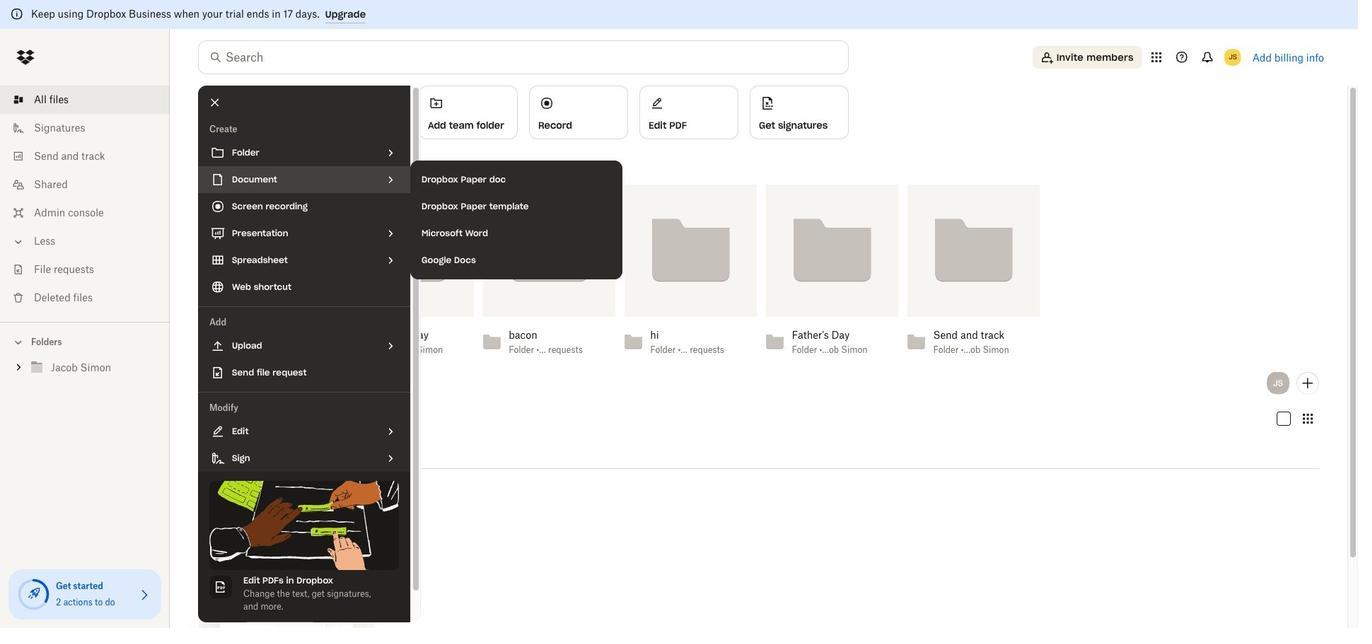 Task type: vqa. For each thing, say whether or not it's contained in the screenshot.
the rightmost PAPER
no



Task type: describe. For each thing, give the bounding box(es) containing it.
less image
[[11, 235, 25, 249]]

team member folder, jacob simon row
[[199, 483, 375, 629]]

close image
[[203, 91, 227, 115]]

dropbox image
[[11, 43, 40, 71]]



Task type: locate. For each thing, give the bounding box(es) containing it.
menu item
[[198, 139, 411, 166], [198, 166, 411, 193], [198, 193, 411, 220], [198, 220, 411, 247], [198, 247, 411, 274], [198, 274, 411, 301], [198, 333, 411, 360], [198, 360, 411, 386], [198, 418, 411, 445], [198, 445, 411, 472], [210, 570, 399, 629]]

list item
[[0, 86, 170, 114]]

list
[[0, 77, 170, 322]]

add team members image
[[1300, 375, 1317, 392]]

alert
[[0, 0, 1359, 29]]

menu
[[198, 86, 421, 629], [411, 161, 623, 280]]



